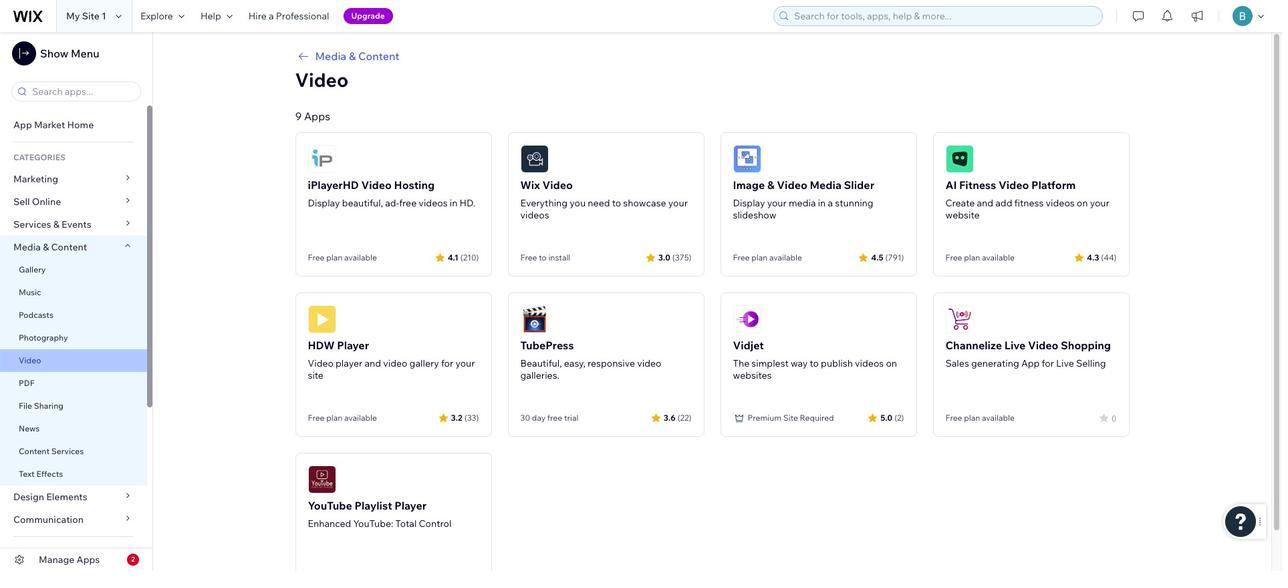 Task type: describe. For each thing, give the bounding box(es) containing it.
to inside wix video everything you need to showcase your videos
[[612, 197, 621, 209]]

tubepress logo image
[[520, 305, 548, 334]]

showcase
[[623, 197, 666, 209]]

9 apps
[[295, 110, 330, 123]]

5.0 (2)
[[880, 413, 904, 423]]

marketing link
[[0, 168, 147, 191]]

0 vertical spatial a
[[269, 10, 274, 22]]

explore
[[140, 10, 173, 22]]

design elements
[[13, 491, 87, 503]]

services & events link
[[0, 213, 147, 236]]

slideshow
[[733, 209, 776, 221]]

file sharing
[[19, 401, 63, 411]]

1 horizontal spatial media
[[315, 49, 346, 63]]

fitness
[[959, 178, 996, 192]]

communication
[[13, 514, 86, 526]]

site for my
[[82, 10, 100, 22]]

hire
[[248, 10, 267, 22]]

music link
[[0, 281, 147, 304]]

0 vertical spatial content
[[358, 49, 399, 63]]

hd.
[[460, 197, 476, 209]]

4.5
[[871, 252, 883, 262]]

vidjet
[[733, 339, 764, 352]]

your inside hdw player video player and video gallery for your site
[[455, 358, 475, 370]]

apps for 9 apps
[[304, 110, 330, 123]]

video inside ai fitness video platform create and add fitness videos on your website
[[999, 178, 1029, 192]]

0 vertical spatial media & content link
[[295, 48, 1129, 64]]

wix
[[520, 178, 540, 192]]

& down upgrade button
[[349, 49, 356, 63]]

video inside hdw player video player and video gallery for your site
[[308, 358, 334, 370]]

channelize live video shopping logo image
[[945, 305, 974, 334]]

and inside hdw player video player and video gallery for your site
[[365, 358, 381, 370]]

day
[[532, 413, 546, 423]]

show menu button
[[12, 41, 99, 66]]

player
[[336, 358, 362, 370]]

professional
[[276, 10, 329, 22]]

stunning
[[835, 197, 873, 209]]

available for create
[[982, 253, 1015, 263]]

hdw player video player and video gallery for your site
[[308, 339, 475, 382]]

3.6 (22)
[[664, 413, 691, 423]]

4.3 (44)
[[1087, 252, 1117, 262]]

in for video
[[818, 197, 826, 209]]

0 vertical spatial services
[[13, 219, 51, 231]]

marketing
[[13, 173, 58, 185]]

wix video logo image
[[520, 145, 548, 173]]

categories
[[13, 152, 66, 162]]

manage apps
[[39, 554, 100, 566]]

podcasts link
[[0, 304, 147, 327]]

app market home link
[[0, 114, 147, 136]]

apps for manage apps
[[77, 554, 100, 566]]

display inside iplayerhd video hosting display beautiful, ad-free videos in hd.
[[308, 197, 340, 209]]

and inside ai fitness video platform create and add fitness videos on your website
[[977, 197, 993, 209]]

0 horizontal spatial to
[[539, 253, 547, 263]]

player inside hdw player video player and video gallery for your site
[[337, 339, 369, 352]]

youtube playlist player enhanced youtube: total control
[[308, 499, 451, 530]]

easy,
[[564, 358, 585, 370]]

install
[[548, 253, 570, 263]]

3.0
[[658, 252, 670, 262]]

media inside the sidebar element
[[13, 241, 41, 253]]

podcasts
[[19, 310, 53, 320]]

3.0 (375)
[[658, 252, 691, 262]]

a inside image & video media slider display your media in a stunning slideshow
[[828, 197, 833, 209]]

your inside ai fitness video platform create and add fitness videos on your website
[[1090, 197, 1109, 209]]

plan for beautiful,
[[326, 253, 342, 263]]

1 horizontal spatial content
[[51, 241, 87, 253]]

video inside image & video media slider display your media in a stunning slideshow
[[777, 178, 807, 192]]

available for slider
[[769, 253, 802, 263]]

to inside vidjet the simplest way to publish videos on websites
[[810, 358, 819, 370]]

1 vertical spatial live
[[1056, 358, 1074, 370]]

online
[[32, 196, 61, 208]]

on inside ai fitness video platform create and add fitness videos on your website
[[1077, 197, 1088, 209]]

music
[[19, 287, 41, 297]]

create
[[945, 197, 975, 209]]

required
[[800, 413, 834, 423]]

free for wix
[[520, 253, 537, 263]]

beautiful,
[[520, 358, 562, 370]]

elements
[[46, 491, 87, 503]]

gallery link
[[0, 259, 147, 281]]

generating
[[971, 358, 1019, 370]]

gallery
[[409, 358, 439, 370]]

hdw player logo image
[[308, 305, 336, 334]]

pdf
[[19, 378, 35, 388]]

news link
[[0, 418, 147, 440]]

3.2
[[451, 413, 462, 423]]

services & events
[[13, 219, 91, 231]]

galleries.
[[520, 370, 559, 382]]

app inside channelize live video shopping sales generating app for live selling
[[1021, 358, 1040, 370]]

gallery
[[19, 265, 46, 275]]

responsive
[[588, 358, 635, 370]]

free for image
[[733, 253, 750, 263]]

total
[[395, 518, 417, 530]]

videos inside iplayerhd video hosting display beautiful, ad-free videos in hd.
[[419, 197, 448, 209]]

player inside 'youtube playlist player enhanced youtube: total control'
[[395, 499, 427, 513]]

free for channelize
[[945, 413, 962, 423]]

& down services & events
[[43, 241, 49, 253]]

channelize
[[945, 339, 1002, 352]]

free plan available for beautiful,
[[308, 253, 377, 263]]

upgrade button
[[343, 8, 393, 24]]

vidjet the simplest way to publish videos on websites
[[733, 339, 897, 382]]

design
[[13, 491, 44, 503]]

trial
[[564, 413, 578, 423]]

video inside channelize live video shopping sales generating app for live selling
[[1028, 339, 1058, 352]]

(33)
[[464, 413, 479, 423]]

communication link
[[0, 509, 147, 531]]

effects
[[36, 469, 63, 479]]

pdf link
[[0, 372, 147, 395]]

youtube:
[[353, 518, 393, 530]]

way
[[791, 358, 808, 370]]

2
[[131, 555, 135, 564]]

sell online link
[[0, 191, 147, 213]]

1 vertical spatial services
[[51, 447, 84, 457]]

add
[[995, 197, 1012, 209]]

3.2 (33)
[[451, 413, 479, 423]]

free for hdw
[[308, 413, 325, 423]]

video inside iplayerhd video hosting display beautiful, ad-free videos in hd.
[[361, 178, 392, 192]]

ai fitness video platform logo image
[[945, 145, 974, 173]]

free for ai
[[945, 253, 962, 263]]

hosting
[[394, 178, 435, 192]]

home
[[67, 119, 94, 131]]

plan for slider
[[751, 253, 768, 263]]



Task type: vqa. For each thing, say whether or not it's contained in the screenshot.
videos in Wix Video Everything you need to showcase your videos
yes



Task type: locate. For each thing, give the bounding box(es) containing it.
premium
[[748, 413, 781, 423]]

0 vertical spatial site
[[82, 10, 100, 22]]

0 horizontal spatial apps
[[77, 554, 100, 566]]

1
[[102, 10, 106, 22]]

video up 'media'
[[777, 178, 807, 192]]

(791)
[[885, 252, 904, 262]]

0 horizontal spatial and
[[365, 358, 381, 370]]

text effects
[[19, 469, 63, 479]]

free right day at the bottom left of page
[[547, 413, 562, 423]]

2 horizontal spatial media
[[810, 178, 842, 192]]

1 in from the left
[[450, 197, 457, 209]]

0 vertical spatial media
[[315, 49, 346, 63]]

0 horizontal spatial site
[[82, 10, 100, 22]]

1 vertical spatial on
[[886, 358, 897, 370]]

1 horizontal spatial apps
[[304, 110, 330, 123]]

media down professional at left
[[315, 49, 346, 63]]

2 vertical spatial media
[[13, 241, 41, 253]]

(210)
[[460, 252, 479, 262]]

content up gallery link
[[51, 241, 87, 253]]

services down the news link
[[51, 447, 84, 457]]

0 horizontal spatial live
[[1004, 339, 1026, 352]]

apps
[[304, 110, 330, 123], [77, 554, 100, 566]]

1 horizontal spatial on
[[1077, 197, 1088, 209]]

websites
[[733, 370, 772, 382]]

show
[[40, 47, 68, 60]]

1 horizontal spatial a
[[828, 197, 833, 209]]

in
[[450, 197, 457, 209], [818, 197, 826, 209]]

design elements link
[[0, 486, 147, 509]]

free
[[308, 253, 325, 263], [520, 253, 537, 263], [733, 253, 750, 263], [945, 253, 962, 263], [308, 413, 325, 423], [945, 413, 962, 423]]

your right showcase
[[668, 197, 688, 209]]

video inside the sidebar element
[[19, 356, 41, 366]]

free down site
[[308, 413, 325, 423]]

free up hdw player logo
[[308, 253, 325, 263]]

simplest
[[752, 358, 789, 370]]

1 horizontal spatial site
[[783, 413, 798, 423]]

and
[[977, 197, 993, 209], [365, 358, 381, 370]]

video
[[295, 68, 348, 92], [361, 178, 392, 192], [542, 178, 573, 192], [777, 178, 807, 192], [999, 178, 1029, 192], [1028, 339, 1058, 352], [19, 356, 41, 366], [308, 358, 334, 370]]

live left the selling
[[1056, 358, 1074, 370]]

1 horizontal spatial player
[[395, 499, 427, 513]]

apps inside the sidebar element
[[77, 554, 100, 566]]

apps right manage
[[77, 554, 100, 566]]

video up 9 apps
[[295, 68, 348, 92]]

player up total
[[395, 499, 427, 513]]

available for beautiful,
[[344, 253, 377, 263]]

1 vertical spatial a
[[828, 197, 833, 209]]

on right fitness
[[1077, 197, 1088, 209]]

available down player at the bottom of the page
[[344, 413, 377, 423]]

youtube playlist player logo image
[[308, 466, 336, 494]]

photography link
[[0, 327, 147, 350]]

free plan available for and
[[308, 413, 377, 423]]

youtube
[[308, 499, 352, 513]]

free plan available for slider
[[733, 253, 802, 263]]

1 vertical spatial app
[[1021, 358, 1040, 370]]

0 horizontal spatial app
[[13, 119, 32, 131]]

0 vertical spatial media & content
[[315, 49, 399, 63]]

content down upgrade button
[[358, 49, 399, 63]]

0 horizontal spatial on
[[886, 358, 897, 370]]

file sharing link
[[0, 395, 147, 418]]

1 horizontal spatial media & content
[[315, 49, 399, 63]]

my
[[66, 10, 80, 22]]

site right premium at the bottom right
[[783, 413, 798, 423]]

0 vertical spatial on
[[1077, 197, 1088, 209]]

content
[[358, 49, 399, 63], [51, 241, 87, 253], [19, 447, 50, 457]]

iplayerhd video hosting logo image
[[308, 145, 336, 173]]

0 horizontal spatial content
[[19, 447, 50, 457]]

1 horizontal spatial video
[[637, 358, 661, 370]]

0 vertical spatial and
[[977, 197, 993, 209]]

apps right 9
[[304, 110, 330, 123]]

tubepress
[[520, 339, 574, 352]]

a right hire
[[269, 10, 274, 22]]

events
[[62, 219, 91, 231]]

your inside image & video media slider display your media in a stunning slideshow
[[767, 197, 787, 209]]

iplayerhd video hosting display beautiful, ad-free videos in hd.
[[308, 178, 476, 209]]

2 horizontal spatial content
[[358, 49, 399, 63]]

hire a professional link
[[240, 0, 337, 32]]

help button
[[192, 0, 240, 32]]

available down slideshow
[[769, 253, 802, 263]]

player up player at the bottom of the page
[[337, 339, 369, 352]]

available down add
[[982, 253, 1015, 263]]

(375)
[[672, 252, 691, 262]]

upgrade
[[351, 11, 385, 21]]

video up beautiful,
[[361, 178, 392, 192]]

content services link
[[0, 440, 147, 463]]

& right image
[[767, 178, 775, 192]]

free plan available down website
[[945, 253, 1015, 263]]

app left 'market'
[[13, 119, 32, 131]]

1 display from the left
[[308, 197, 340, 209]]

wix video everything you need to showcase your videos
[[520, 178, 688, 221]]

(2)
[[894, 413, 904, 423]]

1 horizontal spatial display
[[733, 197, 765, 209]]

app market home
[[13, 119, 94, 131]]

image & video media slider display your media in a stunning slideshow
[[733, 178, 874, 221]]

app inside the sidebar element
[[13, 119, 32, 131]]

plan for sales
[[964, 413, 980, 423]]

media up the gallery
[[13, 241, 41, 253]]

1 horizontal spatial app
[[1021, 358, 1040, 370]]

site
[[82, 10, 100, 22], [783, 413, 798, 423]]

videos down platform
[[1046, 197, 1075, 209]]

video down hdw
[[308, 358, 334, 370]]

image & video media slider logo image
[[733, 145, 761, 173]]

you
[[570, 197, 586, 209]]

0 horizontal spatial media
[[13, 241, 41, 253]]

explore
[[13, 547, 51, 557]]

1 vertical spatial and
[[365, 358, 381, 370]]

sales
[[945, 358, 969, 370]]

video up pdf
[[19, 356, 41, 366]]

1 horizontal spatial free
[[547, 413, 562, 423]]

Search apps... field
[[28, 82, 136, 101]]

0 horizontal spatial video
[[383, 358, 407, 370]]

video up everything at the top left
[[542, 178, 573, 192]]

media & content inside the sidebar element
[[13, 241, 87, 253]]

free plan available for create
[[945, 253, 1015, 263]]

videos
[[419, 197, 448, 209], [1046, 197, 1075, 209], [520, 209, 549, 221], [855, 358, 884, 370]]

0 vertical spatial live
[[1004, 339, 1026, 352]]

player
[[337, 339, 369, 352], [395, 499, 427, 513]]

1 vertical spatial player
[[395, 499, 427, 513]]

free down hosting
[[399, 197, 417, 209]]

1 horizontal spatial media & content link
[[295, 48, 1129, 64]]

video left the gallery in the left bottom of the page
[[383, 358, 407, 370]]

0 horizontal spatial media & content link
[[0, 236, 147, 259]]

display down iplayerhd
[[308, 197, 340, 209]]

text effects link
[[0, 463, 147, 486]]

0 vertical spatial free
[[399, 197, 417, 209]]

4.1
[[448, 252, 458, 262]]

shopping
[[1061, 339, 1111, 352]]

for
[[441, 358, 453, 370], [1042, 358, 1054, 370]]

display
[[308, 197, 340, 209], [733, 197, 765, 209]]

your up 4.3 (44)
[[1090, 197, 1109, 209]]

in for hosting
[[450, 197, 457, 209]]

video link
[[0, 350, 147, 372]]

2 vertical spatial content
[[19, 447, 50, 457]]

media & content down upgrade button
[[315, 49, 399, 63]]

1 horizontal spatial live
[[1056, 358, 1074, 370]]

1 horizontal spatial in
[[818, 197, 826, 209]]

videos inside ai fitness video platform create and add fitness videos on your website
[[1046, 197, 1075, 209]]

video up add
[[999, 178, 1029, 192]]

video
[[383, 358, 407, 370], [637, 358, 661, 370]]

content services
[[19, 447, 84, 457]]

for inside hdw player video player and video gallery for your site
[[441, 358, 453, 370]]

0 horizontal spatial for
[[441, 358, 453, 370]]

9
[[295, 110, 302, 123]]

the
[[733, 358, 749, 370]]

sidebar element
[[0, 32, 153, 572]]

media up 'media'
[[810, 178, 842, 192]]

free plan available down generating
[[945, 413, 1015, 423]]

1 horizontal spatial for
[[1042, 358, 1054, 370]]

video inside hdw player video player and video gallery for your site
[[383, 358, 407, 370]]

available for and
[[344, 413, 377, 423]]

1 vertical spatial site
[[783, 413, 798, 423]]

video right responsive
[[637, 358, 661, 370]]

2 vertical spatial to
[[810, 358, 819, 370]]

free left install
[[520, 253, 537, 263]]

free right (2)
[[945, 413, 962, 423]]

for left the selling
[[1042, 358, 1054, 370]]

hdw
[[308, 339, 335, 352]]

(22)
[[678, 413, 691, 423]]

0 vertical spatial apps
[[304, 110, 330, 123]]

playlist
[[355, 499, 392, 513]]

2 horizontal spatial to
[[810, 358, 819, 370]]

free plan available for sales
[[945, 413, 1015, 423]]

video inside tubepress beautiful, easy, responsive video galleries.
[[637, 358, 661, 370]]

content down news
[[19, 447, 50, 457]]

& inside image & video media slider display your media in a stunning slideshow
[[767, 178, 775, 192]]

help
[[200, 10, 221, 22]]

available for sales
[[982, 413, 1015, 423]]

website
[[945, 209, 980, 221]]

sell online
[[13, 196, 61, 208]]

Search for tools, apps, help & more... field
[[790, 7, 1098, 25]]

1 vertical spatial apps
[[77, 554, 100, 566]]

services
[[13, 219, 51, 231], [51, 447, 84, 457]]

news
[[19, 424, 40, 434]]

app right generating
[[1021, 358, 1040, 370]]

plan for and
[[326, 413, 342, 423]]

platform
[[1031, 178, 1076, 192]]

0 vertical spatial app
[[13, 119, 32, 131]]

0 horizontal spatial free
[[399, 197, 417, 209]]

a left the "stunning"
[[828, 197, 833, 209]]

in right 'media'
[[818, 197, 826, 209]]

0 vertical spatial to
[[612, 197, 621, 209]]

and left add
[[977, 197, 993, 209]]

plan for create
[[964, 253, 980, 263]]

services down sell online
[[13, 219, 51, 231]]

enhanced
[[308, 518, 351, 530]]

media & content
[[315, 49, 399, 63], [13, 241, 87, 253]]

text
[[19, 469, 35, 479]]

need
[[588, 197, 610, 209]]

to right need
[[612, 197, 621, 209]]

tubepress beautiful, easy, responsive video galleries.
[[520, 339, 661, 382]]

and right player at the bottom of the page
[[365, 358, 381, 370]]

free plan available down beautiful,
[[308, 253, 377, 263]]

1 vertical spatial media & content
[[13, 241, 87, 253]]

1 vertical spatial free
[[547, 413, 562, 423]]

1 video from the left
[[383, 358, 407, 370]]

5.0
[[880, 413, 892, 423]]

0 horizontal spatial display
[[308, 197, 340, 209]]

0 horizontal spatial in
[[450, 197, 457, 209]]

& left events
[[53, 219, 59, 231]]

media & content down services & events
[[13, 241, 87, 253]]

free inside iplayerhd video hosting display beautiful, ad-free videos in hd.
[[399, 197, 417, 209]]

your right the gallery in the left bottom of the page
[[455, 358, 475, 370]]

to right way
[[810, 358, 819, 370]]

video left shopping
[[1028, 339, 1058, 352]]

in inside image & video media slider display your media in a stunning slideshow
[[818, 197, 826, 209]]

free plan available down site
[[308, 413, 377, 423]]

on up '5.0 (2)'
[[886, 358, 897, 370]]

1 vertical spatial media
[[810, 178, 842, 192]]

site
[[308, 370, 323, 382]]

show menu
[[40, 47, 99, 60]]

2 in from the left
[[818, 197, 826, 209]]

free for iplayerhd
[[308, 253, 325, 263]]

4.3
[[1087, 252, 1099, 262]]

available down beautiful,
[[344, 253, 377, 263]]

for for player
[[441, 358, 453, 370]]

videos inside wix video everything you need to showcase your videos
[[520, 209, 549, 221]]

iplayerhd
[[308, 178, 359, 192]]

live up generating
[[1004, 339, 1026, 352]]

0 horizontal spatial a
[[269, 10, 274, 22]]

0 horizontal spatial media & content
[[13, 241, 87, 253]]

vidjet logo image
[[733, 305, 761, 334]]

your left 'media'
[[767, 197, 787, 209]]

media
[[789, 197, 816, 209]]

free plan available down slideshow
[[733, 253, 802, 263]]

image
[[733, 178, 765, 192]]

sharing
[[34, 401, 63, 411]]

in left 'hd.'
[[450, 197, 457, 209]]

video inside wix video everything you need to showcase your videos
[[542, 178, 573, 192]]

videos down the wix
[[520, 209, 549, 221]]

beautiful,
[[342, 197, 383, 209]]

plan down website
[[964, 253, 980, 263]]

0 horizontal spatial player
[[337, 339, 369, 352]]

1 horizontal spatial and
[[977, 197, 993, 209]]

site for premium
[[783, 413, 798, 423]]

media inside image & video media slider display your media in a stunning slideshow
[[810, 178, 842, 192]]

for right the gallery in the left bottom of the page
[[441, 358, 453, 370]]

4.1 (210)
[[448, 252, 479, 262]]

plan down slideshow
[[751, 253, 768, 263]]

my site 1
[[66, 10, 106, 22]]

on inside vidjet the simplest way to publish videos on websites
[[886, 358, 897, 370]]

in inside iplayerhd video hosting display beautiful, ad-free videos in hd.
[[450, 197, 457, 209]]

videos inside vidjet the simplest way to publish videos on websites
[[855, 358, 884, 370]]

videos down hosting
[[419, 197, 448, 209]]

free down website
[[945, 253, 962, 263]]

free down slideshow
[[733, 253, 750, 263]]

videos right publish
[[855, 358, 884, 370]]

to left install
[[539, 253, 547, 263]]

1 vertical spatial content
[[51, 241, 87, 253]]

1 vertical spatial media & content link
[[0, 236, 147, 259]]

1 for from the left
[[441, 358, 453, 370]]

plan down player at the bottom of the page
[[326, 413, 342, 423]]

2 for from the left
[[1042, 358, 1054, 370]]

display inside image & video media slider display your media in a stunning slideshow
[[733, 197, 765, 209]]

0 vertical spatial player
[[337, 339, 369, 352]]

2 display from the left
[[733, 197, 765, 209]]

for for live
[[1042, 358, 1054, 370]]

plan down beautiful,
[[326, 253, 342, 263]]

1 vertical spatial to
[[539, 253, 547, 263]]

2 video from the left
[[637, 358, 661, 370]]

fitness
[[1014, 197, 1044, 209]]

1 horizontal spatial to
[[612, 197, 621, 209]]

your inside wix video everything you need to showcase your videos
[[668, 197, 688, 209]]

plan down sales
[[964, 413, 980, 423]]

available down generating
[[982, 413, 1015, 423]]

display down image
[[733, 197, 765, 209]]

site left "1"
[[82, 10, 100, 22]]

30
[[520, 413, 530, 423]]

for inside channelize live video shopping sales generating app for live selling
[[1042, 358, 1054, 370]]

hire a professional
[[248, 10, 329, 22]]



